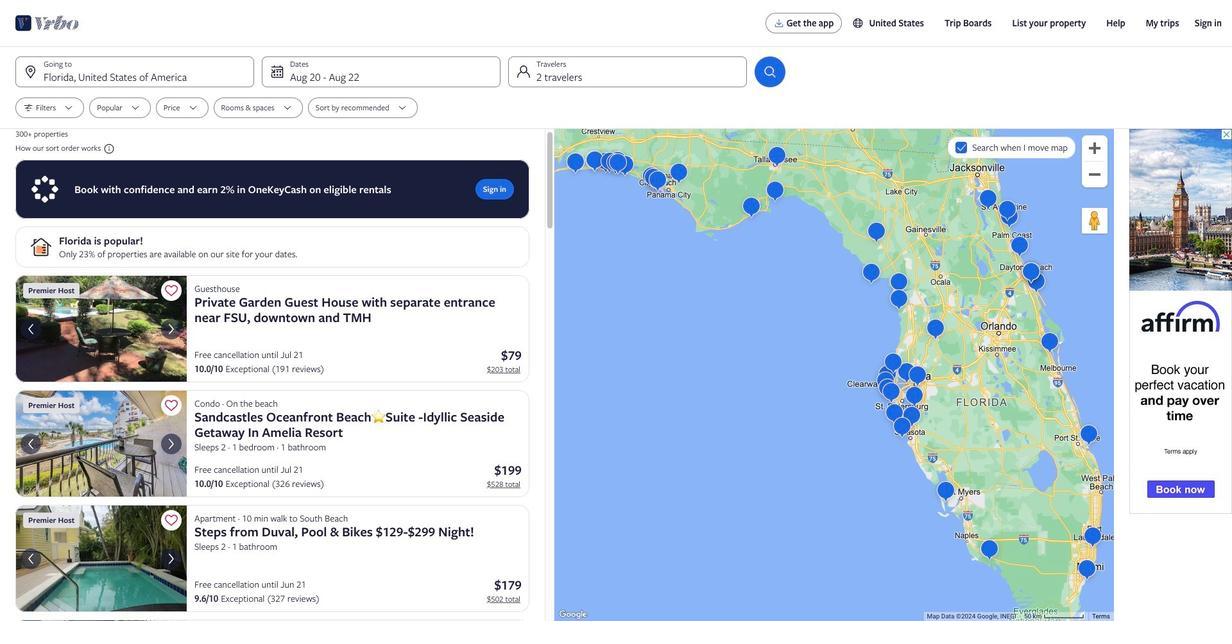 Task type: describe. For each thing, give the bounding box(es) containing it.
small image
[[101, 143, 115, 155]]

terrace/patio image
[[15, 275, 187, 383]]

show next image for steps from duval, pool & bikes $129-$299 night! image
[[164, 551, 179, 566]]

show previous image for sandcastles oceanfront beach⭐️suite -idyllic 
seaside getaway in amelia resort image
[[23, 436, 39, 452]]

google image
[[558, 608, 588, 621]]

small image
[[853, 17, 869, 29]]



Task type: locate. For each thing, give the bounding box(es) containing it.
show previous image for private garden guest house with separate entrance near fsu, downtown and tmh image
[[23, 321, 39, 337]]

map region
[[555, 129, 1114, 621]]

show next image for sandcastles oceanfront beach⭐️suite -idyllic 
seaside getaway in amelia resort image
[[164, 436, 179, 452]]

show next image for private garden guest house with separate entrance near fsu, downtown and tmh image
[[164, 321, 179, 337]]

pool image
[[15, 505, 187, 612]]

search image
[[762, 64, 778, 80]]

show previous image for steps from duval, pool & bikes $129-$299 night! image
[[23, 551, 39, 566]]

vrbo logo image
[[15, 13, 79, 33]]

ocean and pool view balcony. image
[[15, 390, 187, 497]]

download the app button image
[[774, 18, 784, 28]]



Task type: vqa. For each thing, say whether or not it's contained in the screenshot.
list item
no



